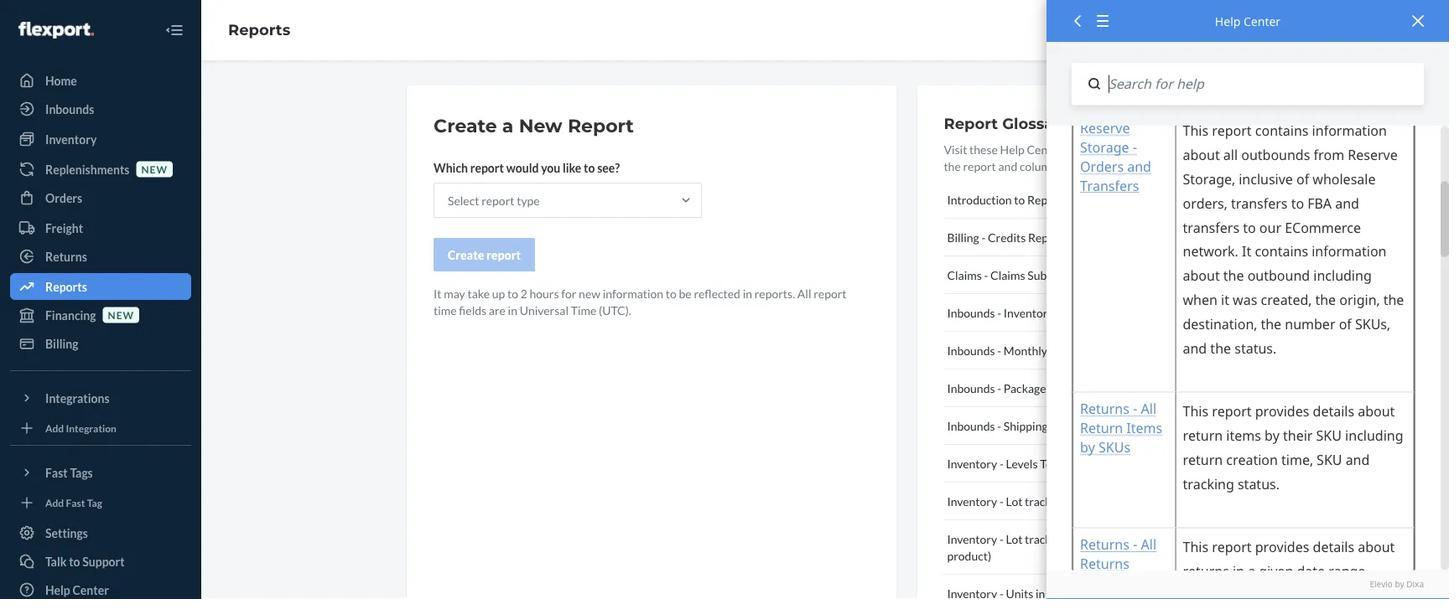 Task type: locate. For each thing, give the bounding box(es) containing it.
1 vertical spatial help
[[1000, 142, 1025, 156]]

lot down inventory - lot tracking and fefo (all products)
[[1006, 532, 1023, 546]]

report down reporting
[[1028, 230, 1064, 244]]

tracking down inventory - lot tracking and fefo (all products)
[[1025, 532, 1067, 546]]

settings link
[[10, 520, 191, 547]]

- inside inventory - lot tracking and fefo (single product)
[[1000, 532, 1004, 546]]

articles
[[1065, 142, 1103, 156]]

packages
[[1004, 381, 1051, 395]]

fields
[[459, 303, 487, 317]]

talk to support
[[45, 555, 125, 569]]

billing inside billing - credits report button
[[947, 230, 979, 244]]

to left "get"
[[1105, 142, 1116, 156]]

0 horizontal spatial claims
[[947, 268, 982, 282]]

new up orders link
[[141, 163, 168, 175]]

0 vertical spatial tracking
[[1025, 494, 1067, 509]]

- inside claims - claims submitted button
[[984, 268, 988, 282]]

tracking down today
[[1025, 494, 1067, 509]]

1 horizontal spatial a
[[1137, 142, 1143, 156]]

2 tracking from the top
[[1025, 532, 1067, 546]]

1 vertical spatial create
[[448, 248, 484, 262]]

create for create a new report
[[434, 114, 497, 137]]

to left reporting
[[1014, 192, 1025, 207]]

1 vertical spatial fefo
[[1091, 532, 1120, 546]]

a
[[502, 114, 514, 137], [1137, 142, 1143, 156]]

details.
[[1060, 159, 1096, 173]]

0 vertical spatial reconciliation
[[1056, 306, 1129, 320]]

home link
[[10, 67, 191, 94]]

0 vertical spatial help center
[[1215, 13, 1281, 29]]

inbounds for inbounds
[[45, 102, 94, 116]]

talk
[[45, 555, 67, 569]]

report inside button
[[1028, 230, 1064, 244]]

inventory left levels
[[947, 457, 997, 471]]

0 vertical spatial reports
[[228, 21, 290, 39]]

2 claims from the left
[[991, 268, 1025, 282]]

home
[[45, 73, 77, 88]]

- inside billing - credits report button
[[982, 230, 986, 244]]

0 horizontal spatial a
[[502, 114, 514, 137]]

2 vertical spatial new
[[108, 309, 134, 321]]

1 vertical spatial fast
[[66, 497, 85, 509]]

1 horizontal spatial reports link
[[228, 21, 290, 39]]

inbounds inside inbounds - inventory reconciliation button
[[947, 306, 995, 320]]

report up select report type
[[470, 161, 504, 175]]

create
[[434, 114, 497, 137], [448, 248, 484, 262]]

today
[[1040, 457, 1071, 471]]

1 horizontal spatial help
[[1000, 142, 1025, 156]]

introduction to reporting
[[947, 192, 1079, 207]]

fast
[[45, 466, 68, 480], [66, 497, 85, 509]]

report
[[944, 114, 998, 133], [568, 114, 634, 137], [1028, 230, 1064, 244]]

of
[[1206, 142, 1216, 156]]

inventory for inventory - lot tracking and fefo (single product)
[[947, 532, 997, 546]]

2 lot from the top
[[1006, 532, 1023, 546]]

- inside inbounds - inventory reconciliation button
[[997, 306, 1001, 320]]

1 vertical spatial new
[[579, 286, 600, 301]]

fast left tags
[[45, 466, 68, 480]]

0 vertical spatial billing
[[947, 230, 979, 244]]

a inside visit these help center articles to get a description of the report and column details.
[[1137, 142, 1143, 156]]

1 horizontal spatial center
[[1027, 142, 1063, 156]]

center up search search field
[[1244, 13, 1281, 29]]

financing
[[45, 308, 96, 322]]

help inside visit these help center articles to get a description of the report and column details.
[[1000, 142, 1025, 156]]

tracking for (all
[[1025, 494, 1067, 509]]

inbounds inside the inbounds - packages button
[[947, 381, 995, 395]]

the
[[944, 159, 961, 173]]

billing for billing
[[45, 337, 78, 351]]

reconciliation inside inbounds - monthly reconciliation button
[[1050, 343, 1123, 358]]

1 horizontal spatial claims
[[991, 268, 1025, 282]]

reports link
[[228, 21, 290, 39], [10, 273, 191, 300]]

billing down financing
[[45, 337, 78, 351]]

elevio by dixa link
[[1072, 579, 1424, 591]]

- for claims - claims submitted
[[984, 268, 988, 282]]

new up the time
[[579, 286, 600, 301]]

2 vertical spatial reconciliation
[[1075, 419, 1148, 433]]

help center down talk to support
[[45, 583, 109, 598]]

add
[[45, 422, 64, 434], [45, 497, 64, 509]]

and down the inventory - levels today button
[[1069, 494, 1088, 509]]

1 vertical spatial add
[[45, 497, 64, 509]]

report left type
[[482, 193, 515, 208]]

fefo
[[1091, 494, 1120, 509], [1091, 532, 1120, 546]]

1 vertical spatial help center
[[45, 583, 109, 598]]

a left new
[[502, 114, 514, 137]]

report up these
[[944, 114, 998, 133]]

create inside "create report" button
[[448, 248, 484, 262]]

inbounds inside inbounds - monthly reconciliation button
[[947, 343, 995, 358]]

inbounds - shipping plan reconciliation
[[947, 419, 1148, 433]]

inbounds
[[45, 102, 94, 116], [947, 306, 995, 320], [947, 343, 995, 358], [947, 381, 995, 395], [947, 419, 995, 433]]

fefo left (single
[[1091, 532, 1120, 546]]

it may take up to 2 hours for new information to be reflected in reports. all report time fields are in universal time (utc).
[[434, 286, 847, 317]]

fast left tag
[[66, 497, 85, 509]]

inventory
[[45, 132, 97, 146], [1004, 306, 1054, 320], [947, 457, 997, 471], [947, 494, 997, 509], [947, 532, 997, 546]]

create report
[[448, 248, 521, 262]]

select
[[448, 193, 479, 208]]

1 vertical spatial center
[[1027, 142, 1063, 156]]

and left the column
[[998, 159, 1017, 173]]

lot down inventory - levels today
[[1006, 494, 1023, 509]]

create up may
[[448, 248, 484, 262]]

report right all
[[814, 286, 847, 301]]

inbounds down inbounds - packages
[[947, 419, 995, 433]]

create up the 'which'
[[434, 114, 497, 137]]

- for inbounds - inventory reconciliation
[[997, 306, 1001, 320]]

reconciliation
[[1056, 306, 1129, 320], [1050, 343, 1123, 358], [1075, 419, 1148, 433]]

inventory - lot tracking and fefo (all products)
[[947, 494, 1189, 509]]

0 vertical spatial create
[[434, 114, 497, 137]]

add for add fast tag
[[45, 497, 64, 509]]

lot for inventory - lot tracking and fefo (all products)
[[1006, 494, 1023, 509]]

2 add from the top
[[45, 497, 64, 509]]

(single
[[1122, 532, 1156, 546]]

visit these help center articles to get a description of the report and column details.
[[944, 142, 1216, 173]]

1 horizontal spatial in
[[743, 286, 752, 301]]

inventory up 'monthly'
[[1004, 306, 1054, 320]]

reports.
[[755, 286, 795, 301]]

- for inbounds - packages
[[997, 381, 1001, 395]]

reconciliation down the inbounds - packages button
[[1075, 419, 1148, 433]]

1 horizontal spatial new
[[141, 163, 168, 175]]

0 vertical spatial help
[[1215, 13, 1241, 29]]

inventory down inventory - levels today
[[947, 494, 997, 509]]

2 horizontal spatial help
[[1215, 13, 1241, 29]]

help up search search field
[[1215, 13, 1241, 29]]

- inside the inbounds - packages button
[[997, 381, 1001, 395]]

0 vertical spatial lot
[[1006, 494, 1023, 509]]

1 vertical spatial tracking
[[1025, 532, 1067, 546]]

column
[[1020, 159, 1057, 173]]

2 fefo from the top
[[1091, 532, 1120, 546]]

inbounds left packages
[[947, 381, 995, 395]]

to left be
[[666, 286, 677, 301]]

0 horizontal spatial new
[[108, 309, 134, 321]]

- inside inbounds - shipping plan reconciliation button
[[997, 419, 1001, 433]]

-
[[982, 230, 986, 244], [984, 268, 988, 282], [997, 306, 1001, 320], [997, 343, 1001, 358], [997, 381, 1001, 395], [997, 419, 1001, 433], [1000, 457, 1004, 471], [1000, 494, 1004, 509], [1000, 532, 1004, 546]]

take
[[468, 286, 490, 301]]

1 fefo from the top
[[1091, 494, 1120, 509]]

billing down introduction
[[947, 230, 979, 244]]

inbounds inside inbounds - shipping plan reconciliation button
[[947, 419, 995, 433]]

billing inside billing link
[[45, 337, 78, 351]]

1 vertical spatial lot
[[1006, 532, 1023, 546]]

0 horizontal spatial billing
[[45, 337, 78, 351]]

0 horizontal spatial center
[[73, 583, 109, 598]]

tracking for (single
[[1025, 532, 1067, 546]]

returns
[[45, 250, 87, 264]]

new for financing
[[108, 309, 134, 321]]

and for inventory - lot tracking and fefo (single product)
[[1069, 532, 1088, 546]]

- inside the inventory - levels today button
[[1000, 457, 1004, 471]]

1 add from the top
[[45, 422, 64, 434]]

1 vertical spatial a
[[1137, 142, 1143, 156]]

reconciliation down claims - claims submitted button
[[1056, 306, 1129, 320]]

center down talk to support
[[73, 583, 109, 598]]

1 vertical spatial and
[[1069, 494, 1088, 509]]

report for create a new report
[[568, 114, 634, 137]]

fefo left (all
[[1091, 494, 1120, 509]]

reconciliation down inbounds - inventory reconciliation button at the right of the page
[[1050, 343, 1123, 358]]

report inside button
[[486, 248, 521, 262]]

help
[[1215, 13, 1241, 29], [1000, 142, 1025, 156], [45, 583, 70, 598]]

0 horizontal spatial help
[[45, 583, 70, 598]]

1 lot from the top
[[1006, 494, 1023, 509]]

0 horizontal spatial in
[[508, 303, 517, 317]]

inventory inside inventory - lot tracking and fefo (single product)
[[947, 532, 997, 546]]

billing
[[947, 230, 979, 244], [45, 337, 78, 351]]

inbounds inside inbounds link
[[45, 102, 94, 116]]

integration
[[66, 422, 117, 434]]

inbounds for inbounds - packages
[[947, 381, 995, 395]]

help down the talk
[[45, 583, 70, 598]]

2 vertical spatial and
[[1069, 532, 1088, 546]]

add integration
[[45, 422, 117, 434]]

- inside inventory - lot tracking and fefo (all products) button
[[1000, 494, 1004, 509]]

0 vertical spatial add
[[45, 422, 64, 434]]

a right "get"
[[1137, 142, 1143, 156]]

1 vertical spatial reconciliation
[[1050, 343, 1123, 358]]

to
[[1105, 142, 1116, 156], [584, 161, 595, 175], [1014, 192, 1025, 207], [507, 286, 518, 301], [666, 286, 677, 301], [69, 555, 80, 569]]

claims - claims submitted
[[947, 268, 1081, 282]]

would
[[506, 161, 539, 175]]

inbounds for inbounds - monthly reconciliation
[[947, 343, 995, 358]]

reconciliation inside inbounds - inventory reconciliation button
[[1056, 306, 1129, 320]]

report inside it may take up to 2 hours for new information to be reflected in reports. all report time fields are in universal time (utc).
[[814, 286, 847, 301]]

inventory up 'replenishments'
[[45, 132, 97, 146]]

create a new report
[[434, 114, 634, 137]]

orders link
[[10, 185, 191, 211]]

1 tracking from the top
[[1025, 494, 1067, 509]]

report up see?
[[568, 114, 634, 137]]

new up billing link
[[108, 309, 134, 321]]

integrations button
[[10, 385, 191, 412]]

inventory - lot tracking and fefo (single product)
[[947, 532, 1156, 563]]

inventory link
[[10, 126, 191, 153]]

2 vertical spatial center
[[73, 583, 109, 598]]

add left integration
[[45, 422, 64, 434]]

new for replenishments
[[141, 163, 168, 175]]

settings
[[45, 526, 88, 541]]

0 horizontal spatial report
[[568, 114, 634, 137]]

0 vertical spatial and
[[998, 159, 1017, 173]]

inbounds down home
[[45, 102, 94, 116]]

tracking inside inventory - lot tracking and fefo (single product)
[[1025, 532, 1067, 546]]

and down inventory - lot tracking and fefo (all products) button
[[1069, 532, 1088, 546]]

0 vertical spatial reports link
[[228, 21, 290, 39]]

fefo for (all
[[1091, 494, 1120, 509]]

create report button
[[434, 238, 535, 272]]

1 horizontal spatial help center
[[1215, 13, 1281, 29]]

help center up search search field
[[1215, 13, 1281, 29]]

dixa
[[1407, 579, 1424, 591]]

2 horizontal spatial report
[[1028, 230, 1064, 244]]

close navigation image
[[164, 20, 185, 40]]

1 horizontal spatial reports
[[228, 21, 290, 39]]

inventory up product) at the bottom
[[947, 532, 997, 546]]

2 horizontal spatial center
[[1244, 13, 1281, 29]]

and
[[998, 159, 1017, 173], [1069, 494, 1088, 509], [1069, 532, 1088, 546]]

and inside inventory - lot tracking and fefo (single product)
[[1069, 532, 1088, 546]]

get
[[1118, 142, 1135, 156]]

new inside it may take up to 2 hours for new information to be reflected in reports. all report time fields are in universal time (utc).
[[579, 286, 600, 301]]

center up the column
[[1027, 142, 1063, 156]]

inbounds - monthly reconciliation button
[[944, 332, 1217, 370]]

all
[[797, 286, 811, 301]]

claims down credits on the right of page
[[991, 268, 1025, 282]]

type
[[517, 193, 540, 208]]

1 claims from the left
[[947, 268, 982, 282]]

center inside visit these help center articles to get a description of the report and column details.
[[1027, 142, 1063, 156]]

report up up
[[486, 248, 521, 262]]

1 vertical spatial billing
[[45, 337, 78, 351]]

introduction
[[947, 192, 1012, 207]]

2 horizontal spatial new
[[579, 286, 600, 301]]

freight link
[[10, 215, 191, 242]]

0 vertical spatial center
[[1244, 13, 1281, 29]]

help down report glossary
[[1000, 142, 1025, 156]]

- for inventory - levels today
[[1000, 457, 1004, 471]]

1 horizontal spatial billing
[[947, 230, 979, 244]]

0 vertical spatial fast
[[45, 466, 68, 480]]

reporting
[[1027, 192, 1079, 207]]

0 vertical spatial fefo
[[1091, 494, 1120, 509]]

claims
[[947, 268, 982, 282], [991, 268, 1025, 282]]

report down these
[[963, 159, 996, 173]]

inventory for inventory - levels today
[[947, 457, 997, 471]]

0 vertical spatial new
[[141, 163, 168, 175]]

0 horizontal spatial reports
[[45, 280, 87, 294]]

add for add integration
[[45, 422, 64, 434]]

these
[[970, 142, 998, 156]]

see?
[[597, 161, 620, 175]]

billing link
[[10, 330, 191, 357]]

inbounds down claims - claims submitted
[[947, 306, 995, 320]]

- inside inbounds - monthly reconciliation button
[[997, 343, 1001, 358]]

in left reports.
[[743, 286, 752, 301]]

report for select report type
[[482, 193, 515, 208]]

1 vertical spatial reports link
[[10, 273, 191, 300]]

claims down billing - credits report
[[947, 268, 982, 282]]

to right the talk
[[69, 555, 80, 569]]

add up settings on the left
[[45, 497, 64, 509]]

introduction to reporting button
[[944, 181, 1217, 219]]

fefo inside inventory - lot tracking and fefo (single product)
[[1091, 532, 1120, 546]]

new
[[141, 163, 168, 175], [579, 286, 600, 301], [108, 309, 134, 321]]

lot inside inventory - lot tracking and fefo (single product)
[[1006, 532, 1023, 546]]

inbounds up inbounds - packages
[[947, 343, 995, 358]]

orders
[[45, 191, 82, 205]]

in right are in the bottom of the page
[[508, 303, 517, 317]]



Task type: vqa. For each thing, say whether or not it's contained in the screenshot.
middle center
yes



Task type: describe. For each thing, give the bounding box(es) containing it.
inventory - levels today button
[[944, 445, 1217, 483]]

- for inbounds - monthly reconciliation
[[997, 343, 1001, 358]]

elevio by dixa
[[1370, 579, 1424, 591]]

2
[[521, 286, 527, 301]]

report glossary
[[944, 114, 1070, 133]]

inventory - levels today
[[947, 457, 1071, 471]]

description
[[1145, 142, 1203, 156]]

may
[[444, 286, 465, 301]]

to inside talk to support button
[[69, 555, 80, 569]]

inbounds for inbounds - inventory reconciliation
[[947, 306, 995, 320]]

be
[[679, 286, 692, 301]]

inventory for inventory
[[45, 132, 97, 146]]

billing - credits report
[[947, 230, 1064, 244]]

billing for billing - credits report
[[947, 230, 979, 244]]

fast inside dropdown button
[[45, 466, 68, 480]]

support
[[82, 555, 125, 569]]

and for inventory - lot tracking and fefo (all products)
[[1069, 494, 1088, 509]]

report for which report would you like to see?
[[470, 161, 504, 175]]

inbounds - shipping plan reconciliation button
[[944, 408, 1217, 445]]

(utc).
[[599, 303, 631, 317]]

billing - credits report button
[[944, 219, 1217, 257]]

select report type
[[448, 193, 540, 208]]

inventory for inventory - lot tracking and fefo (all products)
[[947, 494, 997, 509]]

to left 2
[[507, 286, 518, 301]]

claims - claims submitted button
[[944, 257, 1217, 294]]

returns link
[[10, 243, 191, 270]]

to inside visit these help center articles to get a description of the report and column details.
[[1105, 142, 1116, 156]]

for
[[561, 286, 577, 301]]

fast tags
[[45, 466, 93, 480]]

add fast tag link
[[10, 493, 191, 513]]

by
[[1395, 579, 1404, 591]]

reflected
[[694, 286, 741, 301]]

you
[[541, 161, 560, 175]]

fast tags button
[[10, 460, 191, 486]]

hours
[[530, 286, 559, 301]]

inventory - lot tracking and fefo (all products) button
[[944, 483, 1217, 521]]

time
[[434, 303, 457, 317]]

add integration link
[[10, 419, 191, 439]]

product)
[[947, 549, 991, 563]]

inbounds link
[[10, 96, 191, 122]]

talk to support button
[[10, 548, 191, 575]]

inventory - lot tracking and fefo (single product) button
[[944, 521, 1217, 575]]

it
[[434, 286, 442, 301]]

and inside visit these help center articles to get a description of the report and column details.
[[998, 159, 1017, 173]]

replenishments
[[45, 162, 130, 177]]

which report would you like to see?
[[434, 161, 620, 175]]

new
[[519, 114, 562, 137]]

visit
[[944, 142, 967, 156]]

inbounds - packages
[[947, 381, 1051, 395]]

create for create report
[[448, 248, 484, 262]]

1 horizontal spatial report
[[944, 114, 998, 133]]

tag
[[87, 497, 102, 509]]

to right like
[[584, 161, 595, 175]]

2 vertical spatial help
[[45, 583, 70, 598]]

1 vertical spatial in
[[508, 303, 517, 317]]

like
[[563, 161, 582, 175]]

to inside introduction to reporting button
[[1014, 192, 1025, 207]]

0 vertical spatial a
[[502, 114, 514, 137]]

levels
[[1006, 457, 1038, 471]]

fefo for (single
[[1091, 532, 1120, 546]]

products)
[[1140, 494, 1189, 509]]

freight
[[45, 221, 83, 235]]

- for billing - credits report
[[982, 230, 986, 244]]

- for inventory - lot tracking and fefo (all products)
[[1000, 494, 1004, 509]]

reconciliation for inbounds - monthly reconciliation
[[1050, 343, 1123, 358]]

plan
[[1050, 419, 1073, 433]]

0 vertical spatial in
[[743, 286, 752, 301]]

help center link
[[10, 577, 191, 600]]

elevio
[[1370, 579, 1393, 591]]

integrations
[[45, 391, 110, 406]]

information
[[603, 286, 663, 301]]

up
[[492, 286, 505, 301]]

- for inventory - lot tracking and fefo (single product)
[[1000, 532, 1004, 546]]

inbounds - inventory reconciliation
[[947, 306, 1129, 320]]

report for billing - credits report
[[1028, 230, 1064, 244]]

which
[[434, 161, 468, 175]]

inbounds - packages button
[[944, 370, 1217, 408]]

0 horizontal spatial reports link
[[10, 273, 191, 300]]

time
[[571, 303, 597, 317]]

- for inbounds - shipping plan reconciliation
[[997, 419, 1001, 433]]

inbounds - monthly reconciliation
[[947, 343, 1123, 358]]

add fast tag
[[45, 497, 102, 509]]

0 horizontal spatial help center
[[45, 583, 109, 598]]

reconciliation inside inbounds - shipping plan reconciliation button
[[1075, 419, 1148, 433]]

monthly
[[1004, 343, 1048, 358]]

shipping
[[1004, 419, 1048, 433]]

glossary
[[1002, 114, 1070, 133]]

report inside visit these help center articles to get a description of the report and column details.
[[963, 159, 996, 173]]

1 vertical spatial reports
[[45, 280, 87, 294]]

inbounds - inventory reconciliation button
[[944, 294, 1217, 332]]

reconciliation for inbounds - inventory reconciliation
[[1056, 306, 1129, 320]]

inbounds for inbounds - shipping plan reconciliation
[[947, 419, 995, 433]]

(all
[[1122, 494, 1138, 509]]

universal
[[520, 303, 569, 317]]

flexport logo image
[[18, 22, 94, 39]]

report for create report
[[486, 248, 521, 262]]

Search search field
[[1100, 63, 1424, 105]]

lot for inventory - lot tracking and fefo (single product)
[[1006, 532, 1023, 546]]



